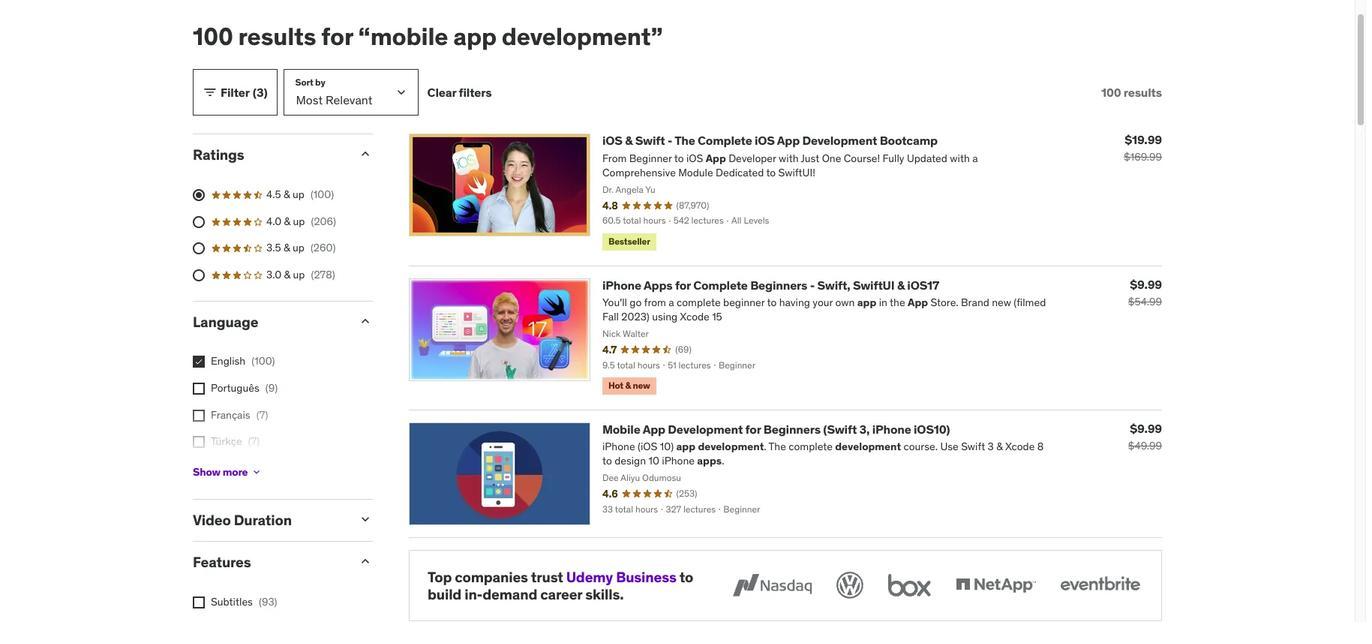 Task type: vqa. For each thing, say whether or not it's contained in the screenshot.


Task type: describe. For each thing, give the bounding box(es) containing it.
1 vertical spatial app
[[643, 422, 666, 437]]

beginners for for
[[764, 422, 821, 437]]

0 vertical spatial complete
[[698, 133, 752, 148]]

(9)
[[265, 381, 278, 395]]

show more button
[[193, 457, 263, 487]]

100 for 100 results for "mobile app development"
[[193, 21, 233, 52]]

demand
[[483, 585, 538, 603]]

100 results for "mobile app development"
[[193, 21, 663, 52]]

& left ios17
[[898, 277, 905, 292]]

100 results status
[[1102, 85, 1163, 100]]

duration
[[234, 511, 292, 529]]

up for 3.0 & up
[[293, 268, 305, 281]]

0 vertical spatial iphone
[[603, 277, 642, 292]]

3.5
[[266, 241, 281, 255]]

mobile
[[603, 422, 641, 437]]

eventbrite image
[[1057, 569, 1144, 602]]

(7) for türkçe (7)
[[248, 435, 260, 448]]

(260)
[[311, 241, 336, 255]]

1 vertical spatial complete
[[694, 277, 748, 292]]

1 vertical spatial development
[[668, 422, 743, 437]]

ratings button
[[193, 146, 346, 164]]

video duration
[[193, 511, 292, 529]]

swiftui
[[853, 277, 895, 292]]

up for 4.5 & up
[[293, 188, 305, 201]]

to
[[680, 568, 694, 586]]

business
[[616, 568, 677, 586]]

(swift
[[824, 422, 857, 437]]

$9.99 $49.99
[[1129, 421, 1163, 452]]

3.0
[[266, 268, 282, 281]]

ios & swift - the complete ios app development bootcamp
[[603, 133, 938, 148]]

& for 4.0
[[284, 214, 291, 228]]

xsmall image for português
[[193, 383, 205, 395]]

1 horizontal spatial app
[[777, 133, 800, 148]]

3,
[[860, 422, 870, 437]]

build
[[428, 585, 462, 603]]

english
[[211, 355, 246, 368]]

4.5 & up (100)
[[266, 188, 334, 201]]

1 vertical spatial small image
[[358, 313, 373, 328]]

for for complete
[[675, 277, 691, 292]]

1 horizontal spatial development
[[803, 133, 878, 148]]

3.0 & up (278)
[[266, 268, 335, 281]]

filters
[[459, 85, 492, 100]]

clear
[[427, 85, 456, 100]]

up for 4.0 & up
[[293, 214, 305, 228]]

udemy business link
[[566, 568, 677, 586]]

0 horizontal spatial small image
[[203, 85, 218, 100]]

ratings
[[193, 146, 244, 164]]

(206)
[[311, 214, 336, 228]]

& for 3.5
[[284, 241, 290, 255]]

$9.99 $54.99
[[1129, 277, 1163, 308]]

english (100)
[[211, 355, 275, 368]]

(93)
[[259, 595, 277, 609]]

ios10)
[[914, 422, 950, 437]]

ios17
[[908, 277, 940, 292]]

2 ios from the left
[[755, 133, 775, 148]]

$49.99
[[1129, 439, 1163, 452]]

small image for features
[[358, 554, 373, 569]]

português
[[211, 381, 259, 395]]

xsmall image for français
[[193, 409, 205, 421]]

results for 100 results for "mobile app development"
[[238, 21, 316, 52]]

filter (3)
[[221, 85, 268, 100]]

português (9)
[[211, 381, 278, 395]]

volkswagen image
[[834, 569, 867, 602]]



Task type: locate. For each thing, give the bounding box(es) containing it.
0 vertical spatial results
[[238, 21, 316, 52]]

1 xsmall image from the top
[[193, 356, 205, 368]]

swift
[[635, 133, 665, 148]]

small image
[[358, 147, 373, 162], [358, 512, 373, 527], [358, 554, 373, 569]]

the
[[675, 133, 695, 148]]

2 vertical spatial for
[[746, 422, 761, 437]]

1 vertical spatial beginners
[[764, 422, 821, 437]]

small image for video duration
[[358, 512, 373, 527]]

1 up from the top
[[293, 188, 305, 201]]

1 vertical spatial -
[[810, 277, 815, 292]]

$19.99
[[1125, 132, 1163, 147]]

0 vertical spatial 100
[[193, 21, 233, 52]]

1 horizontal spatial 100
[[1102, 85, 1122, 100]]

apps
[[644, 277, 673, 292]]

results up $19.99 on the right
[[1124, 85, 1163, 100]]

0 vertical spatial app
[[777, 133, 800, 148]]

0 vertical spatial (7)
[[256, 408, 268, 421]]

2 small image from the top
[[358, 512, 373, 527]]

in-
[[465, 585, 483, 603]]

& left swift
[[625, 133, 633, 148]]

1 vertical spatial iphone
[[873, 422, 912, 437]]

up left the (260)
[[293, 241, 305, 255]]

video
[[193, 511, 231, 529]]

xsmall image
[[193, 383, 205, 395], [193, 409, 205, 421], [251, 466, 263, 478], [193, 597, 205, 609]]

1 $9.99 from the top
[[1131, 277, 1163, 292]]

netapp image
[[953, 569, 1039, 602]]

0 horizontal spatial iphone
[[603, 277, 642, 292]]

4 up from the top
[[293, 268, 305, 281]]

iphone
[[603, 277, 642, 292], [873, 422, 912, 437]]

up for 3.5 & up
[[293, 241, 305, 255]]

complete right the
[[698, 133, 752, 148]]

"mobile
[[358, 21, 448, 52]]

development"
[[502, 21, 663, 52]]

for
[[321, 21, 353, 52], [675, 277, 691, 292], [746, 422, 761, 437]]

$9.99 up $54.99
[[1131, 277, 1163, 292]]

$9.99
[[1131, 277, 1163, 292], [1131, 421, 1163, 436]]

3.5 & up (260)
[[266, 241, 336, 255]]

1 horizontal spatial for
[[675, 277, 691, 292]]

video duration button
[[193, 511, 346, 529]]

xsmall image left subtitles on the bottom of the page
[[193, 597, 205, 609]]

bootcamp
[[880, 133, 938, 148]]

français (7)
[[211, 408, 268, 421]]

results inside status
[[1124, 85, 1163, 100]]

results for 100 results
[[1124, 85, 1163, 100]]

to build in-demand career skills.
[[428, 568, 694, 603]]

1 vertical spatial 100
[[1102, 85, 1122, 100]]

iphone apps for complete beginners - swift, swiftui & ios17
[[603, 277, 940, 292]]

0 horizontal spatial -
[[668, 133, 673, 148]]

$9.99 for mobile app development for beginners (swift 3, iphone ios10)
[[1131, 421, 1163, 436]]

0 vertical spatial (100)
[[311, 188, 334, 201]]

türkçe
[[211, 435, 242, 448]]

(3)
[[253, 85, 268, 100]]

4.0 & up (206)
[[266, 214, 336, 228]]

nasdaq image
[[730, 569, 816, 602]]

0 vertical spatial development
[[803, 133, 878, 148]]

features button
[[193, 553, 346, 571]]

& for 3.0
[[284, 268, 291, 281]]

한국어
[[211, 461, 238, 475]]

xsmall image left français
[[193, 409, 205, 421]]

1 ios from the left
[[603, 133, 623, 148]]

0 vertical spatial small image
[[358, 147, 373, 162]]

features
[[193, 553, 251, 571]]

iphone apps for complete beginners - swift, swiftui & ios17 link
[[603, 277, 940, 292]]

up
[[293, 188, 305, 201], [293, 214, 305, 228], [293, 241, 305, 255], [293, 268, 305, 281]]

1 horizontal spatial -
[[810, 277, 815, 292]]

2 xsmall image from the top
[[193, 436, 205, 448]]

1 vertical spatial $9.99
[[1131, 421, 1163, 436]]

mobile app development for beginners (swift 3, iphone ios10) link
[[603, 422, 950, 437]]

box image
[[885, 569, 935, 602]]

mobile app development for beginners (swift 3, iphone ios10)
[[603, 422, 950, 437]]

skills.
[[586, 585, 624, 603]]

xsmall image left the türkçe
[[193, 436, 205, 448]]

xsmall image left english
[[193, 356, 205, 368]]

4.0
[[266, 214, 282, 228]]

1 horizontal spatial results
[[1124, 85, 1163, 100]]

(7) down (9)
[[256, 408, 268, 421]]

iphone right 3,
[[873, 422, 912, 437]]

100 for 100 results
[[1102, 85, 1122, 100]]

- left the
[[668, 133, 673, 148]]

up right 4.5
[[293, 188, 305, 201]]

1 horizontal spatial small image
[[358, 313, 373, 328]]

career
[[541, 585, 583, 603]]

0 horizontal spatial results
[[238, 21, 316, 52]]

4.5
[[266, 188, 281, 201]]

1 horizontal spatial iphone
[[873, 422, 912, 437]]

0 vertical spatial beginners
[[751, 277, 808, 292]]

3 up from the top
[[293, 241, 305, 255]]

1 vertical spatial xsmall image
[[193, 436, 205, 448]]

0 horizontal spatial ios
[[603, 133, 623, 148]]

0 horizontal spatial 100
[[193, 21, 233, 52]]

(7) right the türkçe
[[248, 435, 260, 448]]

1 horizontal spatial (100)
[[311, 188, 334, 201]]

top
[[428, 568, 452, 586]]

trust
[[531, 568, 563, 586]]

results
[[238, 21, 316, 52], [1124, 85, 1163, 100]]

clear filters
[[427, 85, 492, 100]]

1 small image from the top
[[358, 147, 373, 162]]

1 vertical spatial for
[[675, 277, 691, 292]]

$9.99 inside $9.99 $49.99
[[1131, 421, 1163, 436]]

app
[[777, 133, 800, 148], [643, 422, 666, 437]]

2 $9.99 from the top
[[1131, 421, 1163, 436]]

xsmall image right more
[[251, 466, 263, 478]]

beginners
[[751, 277, 808, 292], [764, 422, 821, 437]]

xsmall image
[[193, 356, 205, 368], [193, 436, 205, 448]]

3 small image from the top
[[358, 554, 373, 569]]

beginners left (swift
[[764, 422, 821, 437]]

& right 4.5
[[284, 188, 290, 201]]

-
[[668, 133, 673, 148], [810, 277, 815, 292]]

türkçe (7)
[[211, 435, 260, 448]]

(7)
[[256, 408, 268, 421], [248, 435, 260, 448]]

subtitles
[[211, 595, 253, 609]]

& right 3.5
[[284, 241, 290, 255]]

ios
[[603, 133, 623, 148], [755, 133, 775, 148]]

xsmall image for subtitles
[[193, 597, 205, 609]]

development
[[803, 133, 878, 148], [668, 422, 743, 437]]

100 results
[[1102, 85, 1163, 100]]

xsmall image inside show more "button"
[[251, 466, 263, 478]]

iphone left apps on the left
[[603, 277, 642, 292]]

2 vertical spatial small image
[[358, 554, 373, 569]]

app
[[454, 21, 497, 52]]

ios & swift - the complete ios app development bootcamp link
[[603, 133, 938, 148]]

filter
[[221, 85, 250, 100]]

0 horizontal spatial app
[[643, 422, 666, 437]]

1 vertical spatial results
[[1124, 85, 1163, 100]]

subtitles (93)
[[211, 595, 277, 609]]

for for "mobile
[[321, 21, 353, 52]]

0 vertical spatial small image
[[203, 85, 218, 100]]

2 horizontal spatial for
[[746, 422, 761, 437]]

more
[[223, 465, 248, 479]]

0 horizontal spatial (100)
[[252, 355, 275, 368]]

xsmall image left português
[[193, 383, 205, 395]]

clear filters button
[[427, 69, 492, 116]]

companies
[[455, 568, 528, 586]]

$54.99
[[1129, 295, 1163, 308]]

100 inside status
[[1102, 85, 1122, 100]]

complete right apps on the left
[[694, 277, 748, 292]]

1 vertical spatial small image
[[358, 512, 373, 527]]

$9.99 for iphone apps for complete beginners - swift, swiftui & ios17
[[1131, 277, 1163, 292]]

small image
[[203, 85, 218, 100], [358, 313, 373, 328]]

0 horizontal spatial development
[[668, 422, 743, 437]]

(100)
[[311, 188, 334, 201], [252, 355, 275, 368]]

$19.99 $169.99
[[1124, 132, 1163, 164]]

$169.99
[[1124, 150, 1163, 164]]

2 up from the top
[[293, 214, 305, 228]]

show
[[193, 465, 220, 479]]

$9.99 up $49.99 in the bottom of the page
[[1131, 421, 1163, 436]]

results up '(3)'
[[238, 21, 316, 52]]

show more
[[193, 465, 248, 479]]

& for ios
[[625, 133, 633, 148]]

xsmall image for english
[[193, 356, 205, 368]]

1 horizontal spatial ios
[[755, 133, 775, 148]]

small image for ratings
[[358, 147, 373, 162]]

0 vertical spatial for
[[321, 21, 353, 52]]

0 vertical spatial -
[[668, 133, 673, 148]]

beginners for complete
[[751, 277, 808, 292]]

- left swift,
[[810, 277, 815, 292]]

udemy
[[566, 568, 613, 586]]

& right 3.0
[[284, 268, 291, 281]]

1 vertical spatial (100)
[[252, 355, 275, 368]]

beginners left swift,
[[751, 277, 808, 292]]

& for 4.5
[[284, 188, 290, 201]]

(100) up (9)
[[252, 355, 275, 368]]

français
[[211, 408, 250, 421]]

1 vertical spatial (7)
[[248, 435, 260, 448]]

$9.99 inside $9.99 $54.99
[[1131, 277, 1163, 292]]

(7) for français (7)
[[256, 408, 268, 421]]

0 horizontal spatial for
[[321, 21, 353, 52]]

up left (278)
[[293, 268, 305, 281]]

up left the (206) on the left of page
[[293, 214, 305, 228]]

&
[[625, 133, 633, 148], [284, 188, 290, 201], [284, 214, 291, 228], [284, 241, 290, 255], [284, 268, 291, 281], [898, 277, 905, 292]]

& right 4.0
[[284, 214, 291, 228]]

language button
[[193, 313, 346, 331]]

100
[[193, 21, 233, 52], [1102, 85, 1122, 100]]

(100) up the (206) on the left of page
[[311, 188, 334, 201]]

xsmall image for türkçe
[[193, 436, 205, 448]]

language
[[193, 313, 258, 331]]

swift,
[[818, 277, 851, 292]]

0 vertical spatial xsmall image
[[193, 356, 205, 368]]

top companies trust udemy business
[[428, 568, 677, 586]]

0 vertical spatial $9.99
[[1131, 277, 1163, 292]]

complete
[[698, 133, 752, 148], [694, 277, 748, 292]]

(278)
[[311, 268, 335, 281]]



